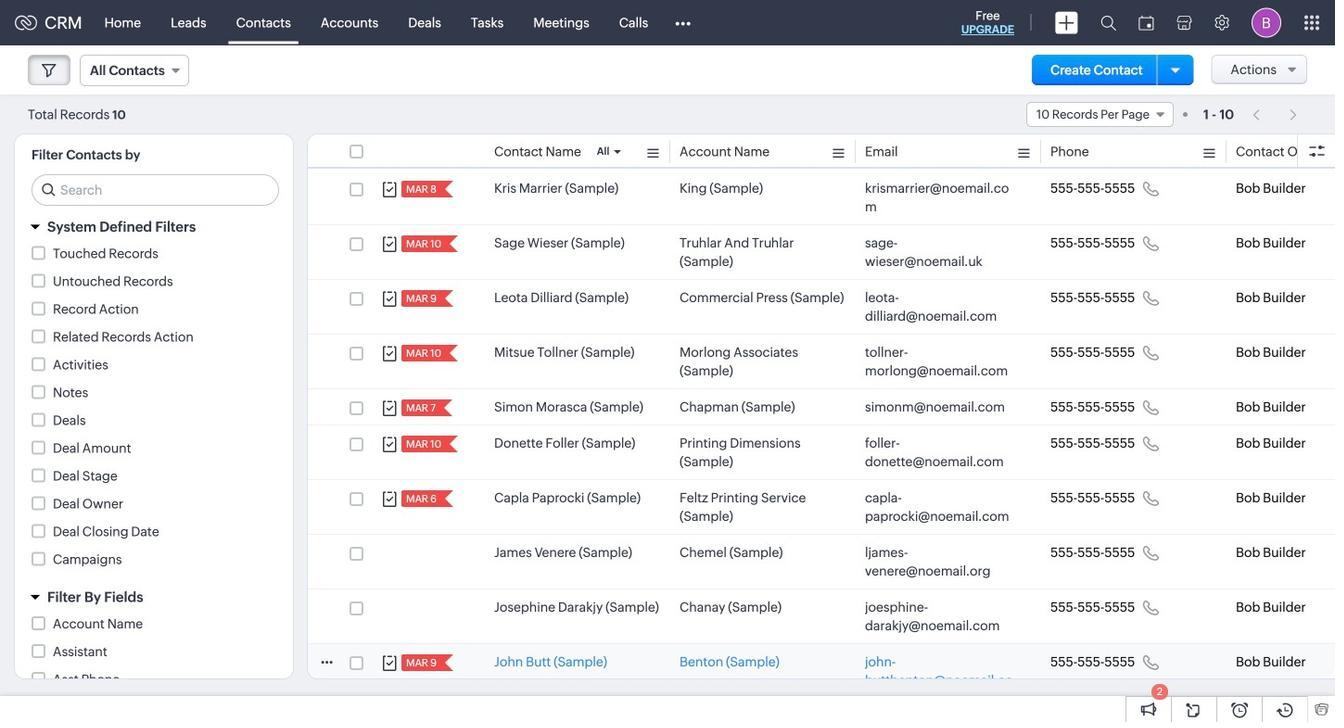 Task type: vqa. For each thing, say whether or not it's contained in the screenshot.
Search ELEMENT
yes



Task type: locate. For each thing, give the bounding box(es) containing it.
logo image
[[15, 15, 37, 30]]

profile image
[[1252, 8, 1282, 38]]

navigation
[[1244, 101, 1308, 128]]

row group
[[308, 171, 1335, 718]]

create menu image
[[1055, 12, 1079, 34]]

None field
[[80, 55, 189, 86], [1027, 102, 1174, 127], [80, 55, 189, 86], [1027, 102, 1174, 127]]



Task type: describe. For each thing, give the bounding box(es) containing it.
Other Modules field
[[663, 8, 703, 38]]

search image
[[1101, 15, 1117, 31]]

search element
[[1090, 0, 1128, 45]]

create menu element
[[1044, 0, 1090, 45]]

profile element
[[1241, 0, 1293, 45]]

Search text field
[[32, 175, 278, 205]]

calendar image
[[1139, 15, 1155, 30]]



